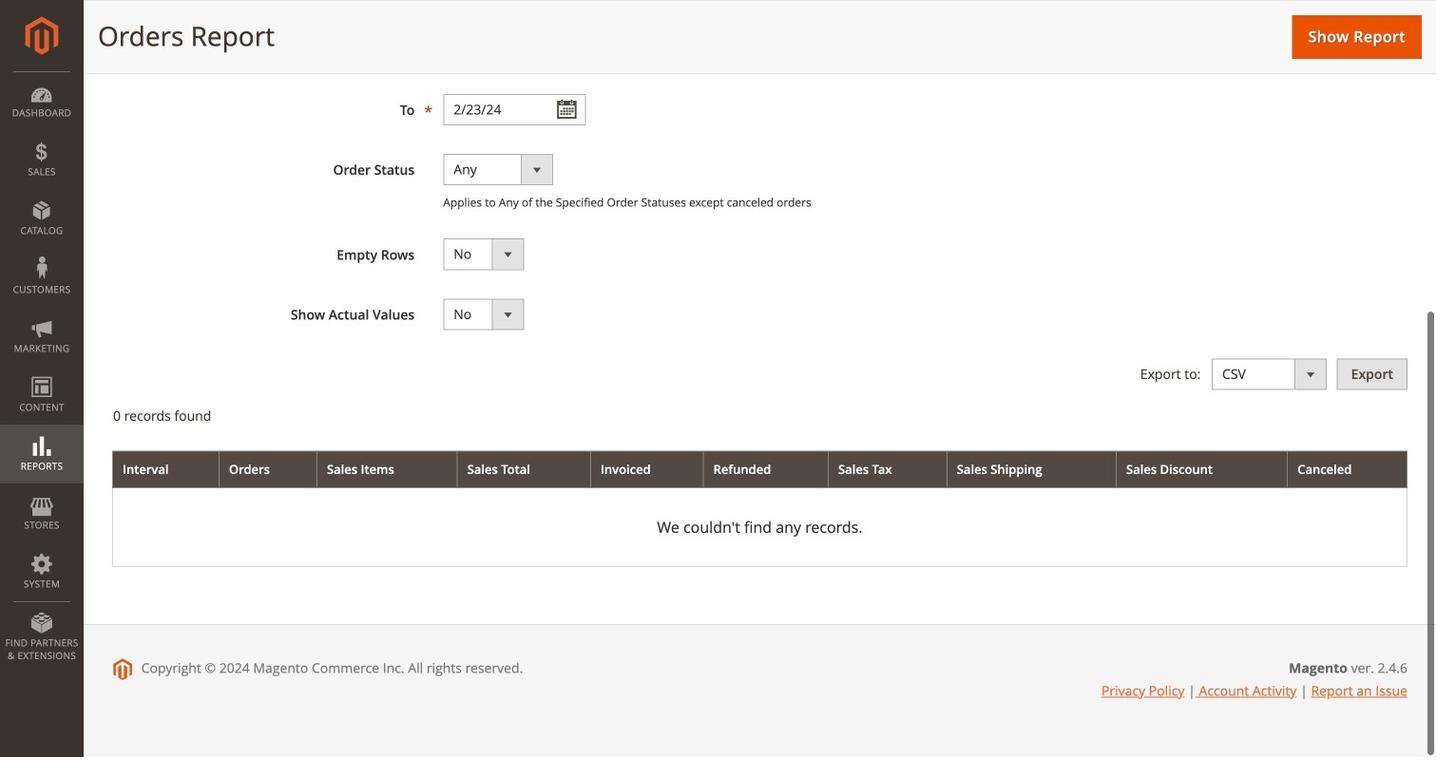 Task type: locate. For each thing, give the bounding box(es) containing it.
menu bar
[[0, 71, 84, 672]]

None text field
[[443, 34, 586, 65]]

None text field
[[443, 94, 586, 125]]

magento admin panel image
[[25, 16, 58, 55]]



